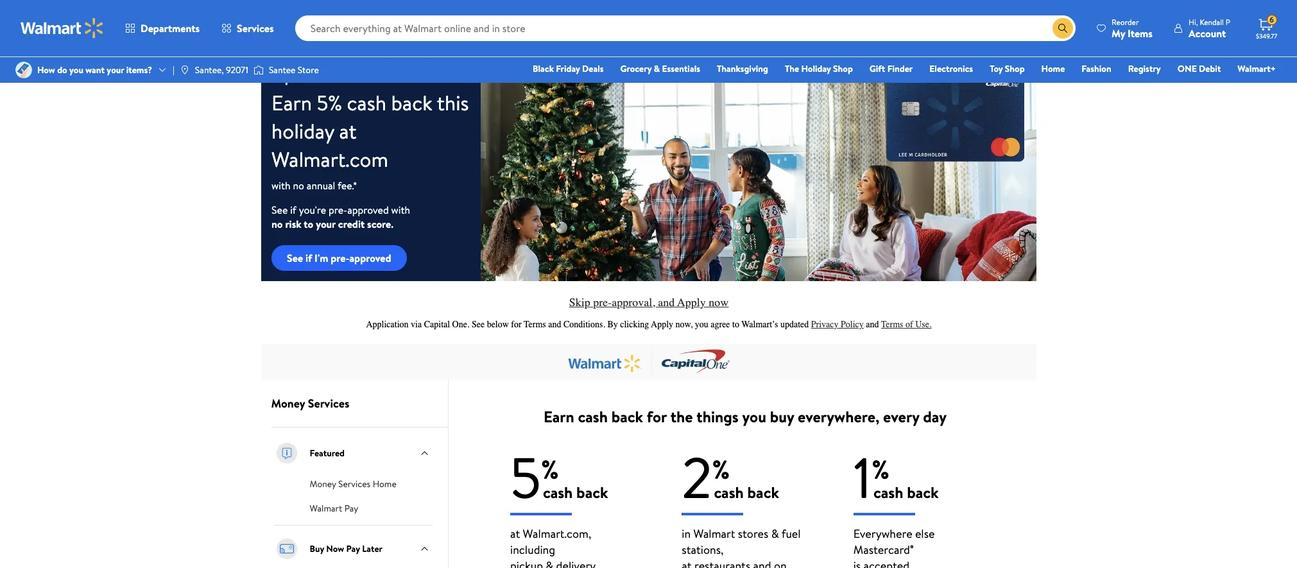 Task type: describe. For each thing, give the bounding box(es) containing it.
money services
[[271, 396, 350, 412]]

now
[[326, 543, 344, 555]]

walmart image
[[21, 18, 104, 39]]

money for money services
[[271, 396, 305, 412]]

registry link
[[1123, 62, 1167, 76]]

the holiday shop
[[785, 62, 853, 75]]

toy shop link
[[984, 62, 1031, 76]]

one debit link
[[1172, 62, 1227, 76]]

$349.77
[[1257, 31, 1278, 40]]

&
[[654, 62, 660, 75]]

1 vertical spatial home
[[373, 478, 397, 491]]

gift finder link
[[864, 62, 919, 76]]

holiday
[[802, 62, 831, 75]]

92071
[[226, 64, 248, 76]]

buy now pay later
[[310, 543, 383, 555]]

deals
[[582, 62, 604, 75]]

electronics
[[930, 62, 974, 75]]

gift
[[870, 62, 886, 75]]

finder
[[888, 62, 913, 75]]

home link
[[1036, 62, 1071, 76]]

how do you want your items?
[[37, 64, 152, 76]]

gift finder
[[870, 62, 913, 75]]

items?
[[126, 64, 152, 76]]

thanksgiving link
[[711, 62, 774, 76]]

services for money services
[[308, 396, 350, 412]]

thanksgiving
[[717, 62, 769, 75]]

black friday deals link
[[527, 62, 610, 76]]

hi,
[[1189, 16, 1199, 27]]

one debit
[[1178, 62, 1222, 75]]

account
[[1189, 26, 1227, 40]]

santee,
[[195, 64, 224, 76]]

electronics link
[[924, 62, 979, 76]]

toy shop
[[990, 62, 1025, 75]]

kendall
[[1200, 16, 1225, 27]]

featured
[[310, 447, 345, 460]]

do
[[57, 64, 67, 76]]

 image for how do you want your items?
[[15, 62, 32, 78]]

services button
[[211, 13, 285, 44]]

 image for santee store
[[254, 64, 264, 76]]

santee store
[[269, 64, 319, 76]]

my
[[1112, 26, 1126, 40]]

6
[[1270, 14, 1275, 25]]

grocery & essentials
[[621, 62, 701, 75]]

1 vertical spatial pay
[[346, 543, 360, 555]]

buy now pay later image
[[274, 536, 300, 562]]

want
[[86, 64, 105, 76]]

hi, kendall p account
[[1189, 16, 1231, 40]]

reorder
[[1112, 16, 1139, 27]]



Task type: locate. For each thing, give the bounding box(es) containing it.
money for money services home
[[310, 478, 336, 491]]

walmart pay
[[310, 502, 358, 515]]

services
[[237, 21, 274, 35], [308, 396, 350, 412], [338, 478, 371, 491]]

0 vertical spatial home
[[1042, 62, 1065, 75]]

shop inside the holiday shop link
[[834, 62, 853, 75]]

money services home link
[[310, 476, 397, 491]]

grocery
[[621, 62, 652, 75]]

Walmart Site-Wide search field
[[295, 15, 1076, 41]]

debit
[[1200, 62, 1222, 75]]

walmart+
[[1238, 62, 1277, 75]]

black
[[533, 62, 554, 75]]

services up walmart pay link
[[338, 478, 371, 491]]

one
[[1178, 62, 1197, 75]]

|
[[173, 64, 175, 76]]

friday
[[556, 62, 580, 75]]

 image
[[15, 62, 32, 78], [254, 64, 264, 76]]

pay down money services home
[[345, 502, 358, 515]]

services up '92071' at the left of page
[[237, 21, 274, 35]]

0 horizontal spatial home
[[373, 478, 397, 491]]

1 horizontal spatial shop
[[1005, 62, 1025, 75]]

santee, 92071
[[195, 64, 248, 76]]

1 vertical spatial services
[[308, 396, 350, 412]]

shop
[[834, 62, 853, 75], [1005, 62, 1025, 75]]

pay
[[345, 502, 358, 515], [346, 543, 360, 555]]

1 shop from the left
[[834, 62, 853, 75]]

pay right now
[[346, 543, 360, 555]]

essentials
[[662, 62, 701, 75]]

walmart pay link
[[310, 501, 358, 515]]

you
[[69, 64, 83, 76]]

2 vertical spatial services
[[338, 478, 371, 491]]

grocery & essentials link
[[615, 62, 706, 76]]

shop right 'holiday'
[[834, 62, 853, 75]]

walmart
[[310, 502, 342, 515]]

 image left how
[[15, 62, 32, 78]]

toy
[[990, 62, 1003, 75]]

 image
[[180, 65, 190, 75]]

0 horizontal spatial  image
[[15, 62, 32, 78]]

home
[[1042, 62, 1065, 75], [373, 478, 397, 491]]

the
[[785, 62, 800, 75]]

the holiday shop link
[[780, 62, 859, 76]]

store
[[298, 64, 319, 76]]

0 horizontal spatial money
[[271, 396, 305, 412]]

1 horizontal spatial  image
[[254, 64, 264, 76]]

Search search field
[[295, 15, 1076, 41]]

money up 'walmart'
[[310, 478, 336, 491]]

0 horizontal spatial shop
[[834, 62, 853, 75]]

p
[[1226, 16, 1231, 27]]

your
[[107, 64, 124, 76]]

black friday deals
[[533, 62, 604, 75]]

1 vertical spatial money
[[310, 478, 336, 491]]

services up featured
[[308, 396, 350, 412]]

services for money services home
[[338, 478, 371, 491]]

shop right the toy
[[1005, 62, 1025, 75]]

0 vertical spatial services
[[237, 21, 274, 35]]

shop inside toy shop link
[[1005, 62, 1025, 75]]

2 shop from the left
[[1005, 62, 1025, 75]]

1 horizontal spatial money
[[310, 478, 336, 491]]

featured image
[[274, 440, 300, 466]]

how
[[37, 64, 55, 76]]

6 $349.77
[[1257, 14, 1278, 40]]

money services home
[[310, 478, 397, 491]]

 image right '92071' at the left of page
[[254, 64, 264, 76]]

departments
[[141, 21, 200, 35]]

departments button
[[114, 13, 211, 44]]

santee
[[269, 64, 296, 76]]

fashion
[[1082, 62, 1112, 75]]

0 vertical spatial money
[[271, 396, 305, 412]]

reorder my items
[[1112, 16, 1153, 40]]

0 vertical spatial pay
[[345, 502, 358, 515]]

fashion link
[[1076, 62, 1118, 76]]

walmart+ link
[[1232, 62, 1282, 76]]

registry
[[1129, 62, 1161, 75]]

1 horizontal spatial home
[[1042, 62, 1065, 75]]

items
[[1128, 26, 1153, 40]]

services inside dropdown button
[[237, 21, 274, 35]]

search icon image
[[1058, 23, 1069, 33]]

money up featured image
[[271, 396, 305, 412]]

buy
[[310, 543, 324, 555]]

later
[[362, 543, 383, 555]]

money
[[271, 396, 305, 412], [310, 478, 336, 491]]



Task type: vqa. For each thing, say whether or not it's contained in the screenshot.
bottom get
no



